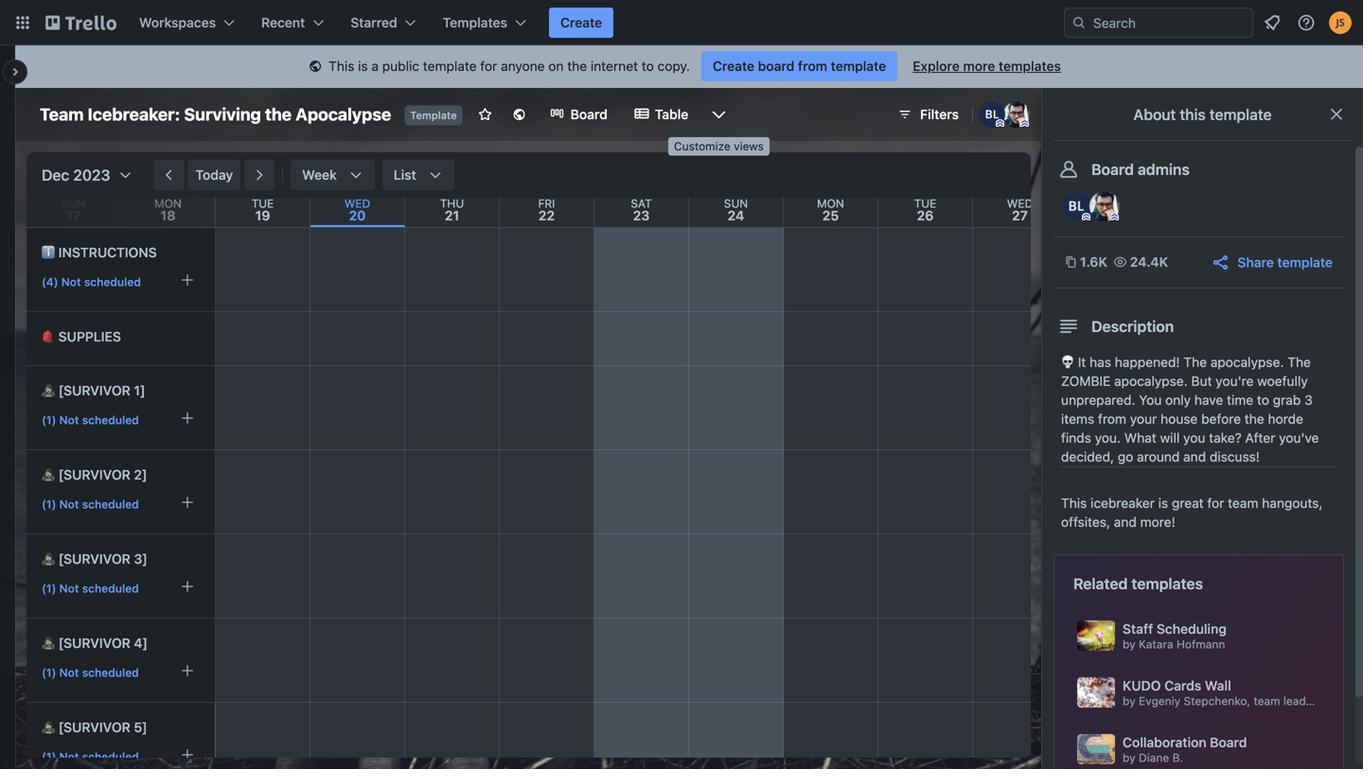 Task type: locate. For each thing, give the bounding box(es) containing it.
apocalypse. up you're
[[1211, 355, 1284, 370]]

(1) down 🧟‍♀️ [survivor 1]
[[42, 414, 56, 427]]

2 sun from the left
[[724, 197, 748, 210]]

scheduled for 🧟‍♀️ [survivor 3]
[[82, 582, 139, 595]]

0 vertical spatial to
[[642, 58, 654, 74]]

1 horizontal spatial this member is an admin of this board. image
[[1110, 213, 1119, 222]]

1 horizontal spatial sun
[[724, 197, 748, 210]]

[survivor for 4]
[[58, 636, 130, 651]]

the
[[567, 58, 587, 74], [265, 104, 292, 124], [1245, 411, 1264, 427]]

(4) not scheduled button
[[35, 266, 202, 296]]

🧟‍♀️ left 5]
[[42, 720, 55, 736]]

2 🧟‍♀️ from the top
[[42, 467, 55, 483]]

1 horizontal spatial apocalypse.
[[1211, 355, 1284, 370]]

and down you
[[1183, 449, 1206, 465]]

1 vertical spatial and
[[1114, 514, 1137, 530]]

0 notifications image
[[1261, 11, 1284, 34]]

this right the sm image
[[329, 58, 354, 74]]

(1) not scheduled button down 3]
[[35, 573, 202, 603]]

team left lead
[[1254, 695, 1280, 708]]

5 🧟‍♀️ from the top
[[42, 720, 55, 736]]

for right great
[[1207, 496, 1224, 511]]

24.4k
[[1130, 254, 1168, 270]]

the
[[1184, 355, 1207, 370], [1288, 355, 1311, 370]]

not for ℹ️ instructions
[[61, 275, 81, 289]]

🧟‍♀️ [survivor 3]
[[42, 551, 147, 567]]

1 the from the left
[[1184, 355, 1207, 370]]

from right 'board'
[[798, 58, 827, 74]]

1 horizontal spatial the
[[1288, 355, 1311, 370]]

1 tue from the left
[[252, 197, 274, 210]]

search image
[[1072, 15, 1087, 30]]

0 horizontal spatial this member is an admin of this board. image
[[1020, 119, 1029, 128]]

mon
[[154, 197, 182, 210], [817, 197, 844, 210]]

board admins
[[1091, 160, 1190, 178]]

(1) down 🧟‍♀️ [survivor 2]
[[42, 498, 56, 511]]

0 horizontal spatial the
[[265, 104, 292, 124]]

(1) down 🧟‍♀️ [survivor 4]
[[42, 666, 56, 680]]

recent button
[[250, 8, 335, 38]]

team inside this icebreaker is great for team hangouts, offsites, and more!
[[1228, 496, 1259, 511]]

board down stepchenko,
[[1210, 735, 1247, 751]]

0 horizontal spatial tue
[[252, 197, 274, 210]]

thu 21
[[440, 197, 464, 223]]

1 [survivor from the top
[[58, 383, 130, 399]]

2 horizontal spatial the
[[1245, 411, 1264, 427]]

4 (1) from the top
[[42, 666, 56, 680]]

0 horizontal spatial this member is an admin of this board. image
[[996, 119, 1004, 128]]

🧟‍♀️ for 🧟‍♀️ [survivor 2]
[[42, 467, 55, 483]]

0 vertical spatial the
[[567, 58, 587, 74]]

(1) not scheduled button down 2] at the left bottom of page
[[35, 488, 202, 519]]

template right share
[[1277, 255, 1333, 270]]

sun
[[61, 197, 85, 210], [724, 197, 748, 210]]

john smith (johnsmith38824343) image
[[1329, 11, 1352, 34]]

customize
[[674, 140, 731, 153]]

scheduled down 🧟‍♀️ [survivor 1]
[[82, 414, 139, 427]]

🧟‍♀️ down 🎒
[[42, 383, 55, 399]]

1 vertical spatial this
[[1061, 496, 1087, 511]]

public image
[[512, 107, 527, 122]]

is up more!
[[1158, 496, 1168, 511]]

wed 20
[[344, 197, 370, 223]]

1 horizontal spatial this
[[1061, 496, 1087, 511]]

1 wed from the left
[[344, 197, 370, 210]]

this up offsites, at the right bottom
[[1061, 496, 1087, 511]]

fri 22
[[538, 197, 555, 223]]

0 horizontal spatial wed
[[344, 197, 370, 210]]

after
[[1245, 430, 1275, 446]]

this for this icebreaker is great for team hangouts, offsites, and more!
[[1061, 496, 1087, 511]]

4 [survivor from the top
[[58, 636, 130, 651]]

horde
[[1268, 411, 1303, 427]]

supplies
[[58, 329, 121, 345]]

0 vertical spatial is
[[358, 58, 368, 74]]

0 horizontal spatial apocalypse.
[[1114, 373, 1188, 389]]

this member is an admin of this board. image right ben (blyall) icon
[[1020, 119, 1029, 128]]

(1) not scheduled button down 1]
[[35, 404, 202, 435]]

0 vertical spatial create
[[560, 15, 602, 30]]

1 (1) from the top
[[42, 414, 56, 427]]

1 horizontal spatial create
[[713, 58, 755, 74]]

list
[[394, 167, 416, 183]]

(1) not scheduled down 🧟‍♀️ [survivor 2]
[[42, 498, 139, 511]]

🧟‍♀️ left 2] at the left bottom of page
[[42, 467, 55, 483]]

2 tue from the left
[[914, 197, 937, 210]]

to left copy.
[[642, 58, 654, 74]]

0 vertical spatial this member is an admin of this board. image
[[1020, 119, 1029, 128]]

[survivor
[[58, 383, 130, 399], [58, 467, 130, 483], [58, 551, 130, 567], [58, 636, 130, 651], [58, 720, 130, 736]]

2 vertical spatial by
[[1123, 752, 1136, 765]]

not down 🧟‍♀️ [survivor 3]
[[59, 582, 79, 595]]

board down internet
[[571, 106, 608, 122]]

chris davis (christopherdavis59) image down board admins
[[1090, 191, 1120, 222]]

templates button
[[431, 8, 538, 38]]

the right surviving
[[265, 104, 292, 124]]

[survivor left 3]
[[58, 551, 130, 567]]

setronic
[[1323, 695, 1363, 708]]

great
[[1172, 496, 1204, 511]]

0 horizontal spatial chris davis (christopherdavis59) image
[[1003, 101, 1030, 128]]

copy.
[[658, 58, 690, 74]]

the up the woefully
[[1288, 355, 1311, 370]]

dec 2023
[[42, 166, 110, 184]]

and inside 💀 it has happened! the apocalypse. the zombie apocalypse. but you're woefully unprepared. you only have time to grab 3 items from your house before the horde finds you. what will you take? after you've decided, go around and discuss!
[[1183, 449, 1206, 465]]

5 [survivor from the top
[[58, 720, 130, 736]]

[survivor left 2] at the left bottom of page
[[58, 467, 130, 483]]

this member is an admin of this board. image
[[1020, 119, 1029, 128], [1110, 213, 1119, 222]]

1 vertical spatial this member is an admin of this board. image
[[1110, 213, 1119, 222]]

the right on
[[567, 58, 587, 74]]

wed
[[344, 197, 370, 210], [1007, 197, 1033, 210]]

1 horizontal spatial templates
[[1132, 575, 1203, 593]]

(1) not scheduled for 2]
[[42, 498, 139, 511]]

the up but at the right
[[1184, 355, 1207, 370]]

create board from template link
[[701, 51, 898, 81]]

(1) for 🧟‍♀️ [survivor 4]
[[42, 666, 56, 680]]

1 (1) not scheduled from the top
[[42, 414, 139, 427]]

[survivor left 4]
[[58, 636, 130, 651]]

starred button
[[339, 8, 428, 38]]

collaboration
[[1123, 735, 1207, 751]]

0 horizontal spatial from
[[798, 58, 827, 74]]

chris davis (christopherdavis59) image
[[1003, 101, 1030, 128], [1090, 191, 1120, 222]]

this member is an admin of this board. image
[[996, 119, 1004, 128], [1082, 213, 1091, 222]]

apocalypse.
[[1211, 355, 1284, 370], [1114, 373, 1188, 389]]

create left 'board'
[[713, 58, 755, 74]]

mon 25
[[817, 197, 844, 223]]

0 horizontal spatial for
[[480, 58, 497, 74]]

scheduled down 🧟‍♀️ [survivor 2]
[[82, 498, 139, 511]]

scheduled for 🧟‍♀️ [survivor 4]
[[82, 666, 139, 680]]

scheduled down 🧟‍♀️ [survivor 4]
[[82, 666, 139, 680]]

sun down the views
[[724, 197, 748, 210]]

is left a
[[358, 58, 368, 74]]

1 horizontal spatial wed
[[1007, 197, 1033, 210]]

wed left ben (blyall) image
[[1007, 197, 1033, 210]]

to right time
[[1257, 392, 1269, 408]]

0 horizontal spatial sun
[[61, 197, 85, 210]]

19
[[255, 208, 270, 223]]

3 [survivor from the top
[[58, 551, 130, 567]]

create inside button
[[560, 15, 602, 30]]

1 sun from the left
[[61, 197, 85, 210]]

for left anyone
[[480, 58, 497, 74]]

1 vertical spatial from
[[1098, 411, 1127, 427]]

team down discuss!
[[1228, 496, 1259, 511]]

scheduled down 🧟‍♀️ [survivor 3]
[[82, 582, 139, 595]]

not inside button
[[61, 275, 81, 289]]

primary element
[[0, 0, 1363, 45]]

by left diane
[[1123, 752, 1136, 765]]

template right this
[[1210, 106, 1272, 124]]

(1) not scheduled button down 5]
[[35, 741, 202, 770]]

3 (1) from the top
[[42, 582, 56, 595]]

[survivor left 1]
[[58, 383, 130, 399]]

(1) not scheduled down 🧟‍♀️ [survivor 4]
[[42, 666, 139, 680]]

template
[[410, 109, 457, 122]]

2 (1) not scheduled from the top
[[42, 498, 139, 511]]

(4) not scheduled
[[42, 275, 141, 289]]

share template button
[[1211, 253, 1333, 273]]

0 vertical spatial board
[[571, 106, 608, 122]]

1 horizontal spatial to
[[1257, 392, 1269, 408]]

1 vertical spatial templates
[[1132, 575, 1203, 593]]

0 horizontal spatial board
[[571, 106, 608, 122]]

team icebreaker: surviving the apocalypse
[[40, 104, 391, 124]]

by down kudo on the right bottom
[[1123, 695, 1136, 708]]

list button
[[382, 160, 454, 190]]

you're
[[1216, 373, 1254, 389]]

you
[[1183, 430, 1205, 446]]

2 (1) from the top
[[42, 498, 56, 511]]

0 horizontal spatial is
[[358, 58, 368, 74]]

0 vertical spatial templates
[[999, 58, 1061, 74]]

1 vertical spatial for
[[1207, 496, 1224, 511]]

3 🧟‍♀️ from the top
[[42, 551, 55, 567]]

mon 18
[[154, 197, 182, 223]]

1 vertical spatial is
[[1158, 496, 1168, 511]]

2 vertical spatial board
[[1210, 735, 1247, 751]]

by inside "collaboration board by diane b."
[[1123, 752, 1136, 765]]

not down 🧟‍♀️ [survivor 5]
[[59, 751, 79, 764]]

by for collaboration board
[[1123, 752, 1136, 765]]

1.6k
[[1080, 254, 1108, 270]]

1 vertical spatial the
[[265, 104, 292, 124]]

0 vertical spatial this member is an admin of this board. image
[[996, 119, 1004, 128]]

to inside 💀 it has happened! the apocalypse. the zombie apocalypse. but you're woefully unprepared. you only have time to grab 3 items from your house before the horde finds you. what will you take? after you've decided, go around and discuss!
[[1257, 392, 1269, 408]]

🧟‍♀️
[[42, 383, 55, 399], [42, 467, 55, 483], [42, 551, 55, 567], [42, 636, 55, 651], [42, 720, 55, 736]]

1 (1) not scheduled button from the top
[[35, 404, 202, 435]]

17
[[66, 208, 80, 223]]

this inside this icebreaker is great for team hangouts, offsites, and more!
[[1061, 496, 1087, 511]]

0 horizontal spatial mon
[[154, 197, 182, 210]]

1 horizontal spatial is
[[1158, 496, 1168, 511]]

1 horizontal spatial board
[[1091, 160, 1134, 178]]

template right public
[[423, 58, 477, 74]]

🎒
[[42, 329, 55, 345]]

apocalypse. up you in the bottom of the page
[[1114, 373, 1188, 389]]

templates right more
[[999, 58, 1061, 74]]

board left admins on the right of page
[[1091, 160, 1134, 178]]

1 horizontal spatial from
[[1098, 411, 1127, 427]]

decided,
[[1061, 449, 1114, 465]]

scheduled inside button
[[84, 275, 141, 289]]

Search field
[[1087, 9, 1252, 37]]

explore
[[913, 58, 960, 74]]

what
[[1124, 430, 1157, 446]]

description
[[1091, 318, 1174, 336]]

create
[[560, 15, 602, 30], [713, 58, 755, 74]]

for inside this icebreaker is great for team hangouts, offsites, and more!
[[1207, 496, 1224, 511]]

for
[[480, 58, 497, 74], [1207, 496, 1224, 511]]

by
[[1123, 638, 1136, 651], [1123, 695, 1136, 708], [1123, 752, 1136, 765]]

(1) not scheduled button for 2]
[[35, 488, 202, 519]]

4 (1) not scheduled from the top
[[42, 666, 139, 680]]

is
[[358, 58, 368, 74], [1158, 496, 1168, 511]]

this is a public template for anyone on the internet to copy.
[[329, 58, 690, 74]]

1 mon from the left
[[154, 197, 182, 210]]

1 horizontal spatial the
[[567, 58, 587, 74]]

customize views image
[[709, 105, 728, 124]]

0 vertical spatial for
[[480, 58, 497, 74]]

(1) not scheduled button
[[35, 404, 202, 435], [35, 488, 202, 519], [35, 573, 202, 603], [35, 657, 202, 687], [35, 741, 202, 770]]

(1) not scheduled button down 4]
[[35, 657, 202, 687]]

wall
[[1205, 678, 1231, 694]]

not
[[61, 275, 81, 289], [59, 414, 79, 427], [59, 498, 79, 511], [59, 582, 79, 595], [59, 666, 79, 680], [59, 751, 79, 764]]

scheduled for 🧟‍♀️ [survivor 5]
[[82, 751, 139, 764]]

2 by from the top
[[1123, 695, 1136, 708]]

(1) not scheduled for 3]
[[42, 582, 139, 595]]

not right (4)
[[61, 275, 81, 289]]

4 (1) not scheduled button from the top
[[35, 657, 202, 687]]

customize views
[[674, 140, 764, 153]]

1 🧟‍♀️ from the top
[[42, 383, 55, 399]]

2 horizontal spatial board
[[1210, 735, 1247, 751]]

create board from template
[[713, 58, 886, 74]]

not down 🧟‍♀️ [survivor 4]
[[59, 666, 79, 680]]

0 vertical spatial this
[[329, 58, 354, 74]]

and down icebreaker
[[1114, 514, 1137, 530]]

create up on
[[560, 15, 602, 30]]

5 (1) not scheduled button from the top
[[35, 741, 202, 770]]

ℹ️ instructions
[[42, 245, 157, 260]]

0 horizontal spatial and
[[1114, 514, 1137, 530]]

from
[[798, 58, 827, 74], [1098, 411, 1127, 427]]

5 (1) from the top
[[42, 751, 56, 764]]

this member is an admin of this board. image up 1.6k
[[1082, 213, 1091, 222]]

2 mon from the left
[[817, 197, 844, 210]]

🧟‍♀️ for 🧟‍♀️ [survivor 3]
[[42, 551, 55, 567]]

0 horizontal spatial templates
[[999, 58, 1061, 74]]

open information menu image
[[1297, 13, 1316, 32]]

(1)
[[42, 414, 56, 427], [42, 498, 56, 511], [42, 582, 56, 595], [42, 666, 56, 680], [42, 751, 56, 764]]

create for create board from template
[[713, 58, 755, 74]]

0 horizontal spatial create
[[560, 15, 602, 30]]

from up you.
[[1098, 411, 1127, 427]]

scheduled down instructions
[[84, 275, 141, 289]]

2 (1) not scheduled button from the top
[[35, 488, 202, 519]]

team
[[1228, 496, 1259, 511], [1254, 695, 1280, 708]]

1 horizontal spatial for
[[1207, 496, 1224, 511]]

0 horizontal spatial the
[[1184, 355, 1207, 370]]

templates up scheduling
[[1132, 575, 1203, 593]]

🧟‍♀️ [survivor 2]
[[42, 467, 147, 483]]

0 vertical spatial chris davis (christopherdavis59) image
[[1003, 101, 1030, 128]]

🧟‍♀️ left 4]
[[42, 636, 55, 651]]

2 vertical spatial the
[[1245, 411, 1264, 427]]

tue 26
[[914, 197, 937, 223]]

sun down dec 2023 on the top of the page
[[61, 197, 85, 210]]

1 horizontal spatial mon
[[817, 197, 844, 210]]

(1) not scheduled button for 5]
[[35, 741, 202, 770]]

1 vertical spatial by
[[1123, 695, 1136, 708]]

0 vertical spatial team
[[1228, 496, 1259, 511]]

1 horizontal spatial and
[[1183, 449, 1206, 465]]

create button
[[549, 8, 614, 38]]

3 by from the top
[[1123, 752, 1136, 765]]

3 (1) not scheduled from the top
[[42, 582, 139, 595]]

workspaces
[[139, 15, 216, 30]]

chris davis (christopherdavis59) image down 'explore more templates' 'link'
[[1003, 101, 1030, 128]]

workspaces button
[[128, 8, 246, 38]]

5 (1) not scheduled from the top
[[42, 751, 139, 764]]

this member is an admin of this board. image right ben (blyall) image
[[1110, 213, 1119, 222]]

0 vertical spatial and
[[1183, 449, 1206, 465]]

1 vertical spatial create
[[713, 58, 755, 74]]

1 vertical spatial this member is an admin of this board. image
[[1082, 213, 1091, 222]]

1 vertical spatial team
[[1254, 695, 1280, 708]]

1 horizontal spatial this member is an admin of this board. image
[[1082, 213, 1091, 222]]

this member is an admin of this board. image down 'explore more templates' 'link'
[[996, 119, 1004, 128]]

27
[[1012, 208, 1028, 223]]

apocalypse
[[296, 104, 391, 124]]

wed down week button
[[344, 197, 370, 210]]

1 vertical spatial board
[[1091, 160, 1134, 178]]

3]
[[134, 551, 147, 567]]

not down 🧟‍♀️ [survivor 1]
[[59, 414, 79, 427]]

(1) down 🧟‍♀️ [survivor 5]
[[42, 751, 56, 764]]

internet
[[591, 58, 638, 74]]

[survivor left 5]
[[58, 720, 130, 736]]

board
[[571, 106, 608, 122], [1091, 160, 1134, 178], [1210, 735, 1247, 751]]

by inside staff scheduling by katara hofmann
[[1123, 638, 1136, 651]]

Board name text field
[[30, 99, 401, 130]]

this member is an admin of this board. image for the bottommost chris davis (christopherdavis59) image
[[1110, 213, 1119, 222]]

2 wed from the left
[[1007, 197, 1033, 210]]

1 horizontal spatial tue
[[914, 197, 937, 210]]

25
[[822, 208, 839, 223]]

(1) not scheduled down 🧟‍♀️ [survivor 3]
[[42, 582, 139, 595]]

the up after
[[1245, 411, 1264, 427]]

is inside this icebreaker is great for team hangouts, offsites, and more!
[[1158, 496, 1168, 511]]

2 [survivor from the top
[[58, 467, 130, 483]]

scheduled down 🧟‍♀️ [survivor 5]
[[82, 751, 139, 764]]

more
[[963, 58, 995, 74]]

this for this is a public template for anyone on the internet to copy.
[[329, 58, 354, 74]]

by for staff scheduling
[[1123, 638, 1136, 651]]

by down staff
[[1123, 638, 1136, 651]]

0 vertical spatial by
[[1123, 638, 1136, 651]]

[survivor for 2]
[[58, 467, 130, 483]]

(1) for 🧟‍♀️ [survivor 1]
[[42, 414, 56, 427]]

(1) not scheduled down 🧟‍♀️ [survivor 5]
[[42, 751, 139, 764]]

(1) not scheduled for 4]
[[42, 666, 139, 680]]

from inside 💀 it has happened! the apocalypse. the zombie apocalypse. but you're woefully unprepared. you only have time to grab 3 items from your house before the horde finds you. what will you take? after you've decided, go around and discuss!
[[1098, 411, 1127, 427]]

1 vertical spatial to
[[1257, 392, 1269, 408]]

1 vertical spatial apocalypse.
[[1114, 373, 1188, 389]]

[survivor for 1]
[[58, 383, 130, 399]]

explore more templates link
[[901, 51, 1072, 81]]

icebreaker:
[[88, 104, 180, 124]]

4 🧟‍♀️ from the top
[[42, 636, 55, 651]]

1 by from the top
[[1123, 638, 1136, 651]]

sun for 24
[[724, 197, 748, 210]]

not down 🧟‍♀️ [survivor 2]
[[59, 498, 79, 511]]

scheduled for 🧟‍♀️ [survivor 2]
[[82, 498, 139, 511]]

0 horizontal spatial this
[[329, 58, 354, 74]]

1 horizontal spatial chris davis (christopherdavis59) image
[[1090, 191, 1120, 222]]

wed for 20
[[344, 197, 370, 210]]

tue for 26
[[914, 197, 937, 210]]

(1) down 🧟‍♀️ [survivor 3]
[[42, 582, 56, 595]]

(1) not scheduled down 🧟‍♀️ [survivor 1]
[[42, 414, 139, 427]]

🧟‍♀️ left 3]
[[42, 551, 55, 567]]

3 (1) not scheduled button from the top
[[35, 573, 202, 603]]



Task type: vqa. For each thing, say whether or not it's contained in the screenshot.
And inside the 💀 It has happened! The apocalypse. The ZOMBIE apocalypse. But you're woefully unprepared. You only have time to grab 3 items from your house before the horde finds you. What will you take? After you've decided, go around and discuss!
yes



Task type: describe. For each thing, give the bounding box(es) containing it.
🧟‍♀️ for 🧟‍♀️ [survivor 5]
[[42, 720, 55, 736]]

0 vertical spatial apocalypse.
[[1211, 355, 1284, 370]]

this member is an admin of this board. image for the top chris davis (christopherdavis59) image
[[1020, 119, 1029, 128]]

template left explore at the top right
[[831, 58, 886, 74]]

finds
[[1061, 430, 1091, 446]]

but
[[1191, 373, 1212, 389]]

templates inside 'explore more templates' 'link'
[[999, 58, 1061, 74]]

mon for 18
[[154, 197, 182, 210]]

0 vertical spatial from
[[798, 58, 827, 74]]

wed for 27
[[1007, 197, 1033, 210]]

week
[[302, 167, 337, 183]]

scheduled for ℹ️ instructions
[[84, 275, 141, 289]]

explore more templates
[[913, 58, 1061, 74]]

@
[[1309, 695, 1320, 708]]

recent
[[261, 15, 305, 30]]

templates
[[443, 15, 507, 30]]

tue for 19
[[252, 197, 274, 210]]

it
[[1078, 355, 1086, 370]]

will
[[1160, 430, 1180, 446]]

team inside kudo cards wall by evgeniy stepchenko, team lead @ setronic
[[1254, 695, 1280, 708]]

board for board
[[571, 106, 608, 122]]

board link
[[538, 99, 619, 130]]

create for create
[[560, 15, 602, 30]]

🧟‍♀️ for 🧟‍♀️ [survivor 1]
[[42, 383, 55, 399]]

(1) not scheduled for 5]
[[42, 751, 139, 764]]

🧟‍♀️ [survivor 4]
[[42, 636, 148, 651]]

today
[[195, 167, 233, 183]]

zombie
[[1061, 373, 1111, 389]]

mon for 25
[[817, 197, 844, 210]]

ben (blyall) image
[[979, 101, 1005, 128]]

sun 24
[[724, 197, 748, 223]]

take?
[[1209, 430, 1242, 446]]

21
[[445, 208, 459, 223]]

grab
[[1273, 392, 1301, 408]]

20
[[349, 208, 366, 223]]

sm image
[[306, 58, 325, 77]]

filters
[[920, 106, 959, 122]]

has
[[1090, 355, 1111, 370]]

admins
[[1138, 160, 1190, 178]]

you
[[1139, 392, 1162, 408]]

not for 🧟‍♀️ [survivor 2]
[[59, 498, 79, 511]]

board
[[758, 58, 795, 74]]

this member is an admin of this board. image for ben (blyall) image
[[1082, 213, 1091, 222]]

kudo
[[1123, 678, 1161, 694]]

icebreaker
[[1091, 496, 1155, 511]]

ℹ️
[[42, 245, 55, 260]]

1 vertical spatial chris davis (christopherdavis59) image
[[1090, 191, 1120, 222]]

views
[[734, 140, 764, 153]]

lead
[[1284, 695, 1306, 708]]

and inside this icebreaker is great for team hangouts, offsites, and more!
[[1114, 514, 1137, 530]]

instructions
[[58, 245, 157, 260]]

not for 🧟‍♀️ [survivor 5]
[[59, 751, 79, 764]]

team
[[40, 104, 84, 124]]

you've
[[1279, 430, 1319, 446]]

thu
[[440, 197, 464, 210]]

happened!
[[1115, 355, 1180, 370]]

before
[[1201, 411, 1241, 427]]

the inside 💀 it has happened! the apocalypse. the zombie apocalypse. but you're woefully unprepared. you only have time to grab 3 items from your house before the horde finds you. what will you take? after you've decided, go around and discuss!
[[1245, 411, 1264, 427]]

woefully
[[1257, 373, 1308, 389]]

by inside kudo cards wall by evgeniy stepchenko, team lead @ setronic
[[1123, 695, 1136, 708]]

💀 it has happened! the apocalypse. the zombie apocalypse. but you're woefully unprepared. you only have time to grab 3 items from your house before the horde finds you. what will you take? after you've decided, go around and discuss!
[[1061, 355, 1319, 465]]

not for 🧟‍♀️ [survivor 3]
[[59, 582, 79, 595]]

offsites,
[[1061, 514, 1110, 530]]

this
[[1180, 106, 1206, 124]]

diane
[[1139, 752, 1169, 765]]

🧟‍♀️ for 🧟‍♀️ [survivor 4]
[[42, 636, 55, 651]]

not for 🧟‍♀️ [survivor 1]
[[59, 414, 79, 427]]

cards
[[1164, 678, 1201, 694]]

(1) not scheduled button for 3]
[[35, 573, 202, 603]]

sun for 17
[[61, 197, 85, 210]]

(1) not scheduled button for 4]
[[35, 657, 202, 687]]

related
[[1073, 575, 1128, 593]]

staff scheduling by katara hofmann
[[1123, 621, 1227, 651]]

items
[[1061, 411, 1095, 427]]

🧟‍♀️ [survivor 1]
[[42, 383, 145, 399]]

b.
[[1172, 752, 1183, 765]]

(1) for 🧟‍♀️ [survivor 3]
[[42, 582, 56, 595]]

sat
[[631, 197, 652, 210]]

template inside button
[[1277, 255, 1333, 270]]

the inside text field
[[265, 104, 292, 124]]

hangouts,
[[1262, 496, 1323, 511]]

dec 2023 button
[[34, 160, 133, 190]]

you.
[[1095, 430, 1121, 446]]

staff
[[1123, 621, 1153, 637]]

this icebreaker is great for team hangouts, offsites, and more!
[[1061, 496, 1323, 530]]

(1) not scheduled button for 1]
[[35, 404, 202, 435]]

tue 19
[[252, 197, 274, 223]]

about
[[1134, 106, 1176, 124]]

(1) for 🧟‍♀️ [survivor 2]
[[42, 498, 56, 511]]

katara
[[1139, 638, 1173, 651]]

unprepared.
[[1061, 392, 1136, 408]]

ben (blyall) image
[[1061, 191, 1091, 222]]

starred
[[351, 15, 397, 30]]

on
[[548, 58, 564, 74]]

discuss!
[[1210, 449, 1260, 465]]

3
[[1305, 392, 1313, 408]]

share template
[[1238, 255, 1333, 270]]

(4)
[[42, 275, 58, 289]]

stepchenko,
[[1184, 695, 1250, 708]]

[survivor for 5]
[[58, 720, 130, 736]]

back to home image
[[45, 8, 116, 38]]

your
[[1130, 411, 1157, 427]]

not for 🧟‍♀️ [survivor 4]
[[59, 666, 79, 680]]

2 the from the left
[[1288, 355, 1311, 370]]

[survivor for 3]
[[58, 551, 130, 567]]

share
[[1238, 255, 1274, 270]]

🧟‍♀️ [survivor 5]
[[42, 720, 147, 736]]

0 horizontal spatial to
[[642, 58, 654, 74]]

(1) not scheduled for 1]
[[42, 414, 139, 427]]

sat 23
[[631, 197, 652, 223]]

today button
[[188, 160, 241, 190]]

this member is an admin of this board. image for ben (blyall) icon
[[996, 119, 1004, 128]]

board inside "collaboration board by diane b."
[[1210, 735, 1247, 751]]

have
[[1195, 392, 1223, 408]]

26
[[917, 208, 934, 223]]

related templates
[[1073, 575, 1203, 593]]

(1) for 🧟‍♀️ [survivor 5]
[[42, 751, 56, 764]]

customize views tooltip
[[668, 137, 769, 156]]

scheduled for 🧟‍♀️ [survivor 1]
[[82, 414, 139, 427]]

time
[[1227, 392, 1254, 408]]

evgeniy
[[1139, 695, 1181, 708]]

star or unstar board image
[[478, 107, 493, 122]]

1]
[[134, 383, 145, 399]]

18
[[160, 208, 176, 223]]

💀
[[1061, 355, 1074, 370]]

board for board admins
[[1091, 160, 1134, 178]]

wed 27
[[1007, 197, 1033, 223]]

22
[[538, 208, 555, 223]]

surviving
[[184, 104, 261, 124]]



